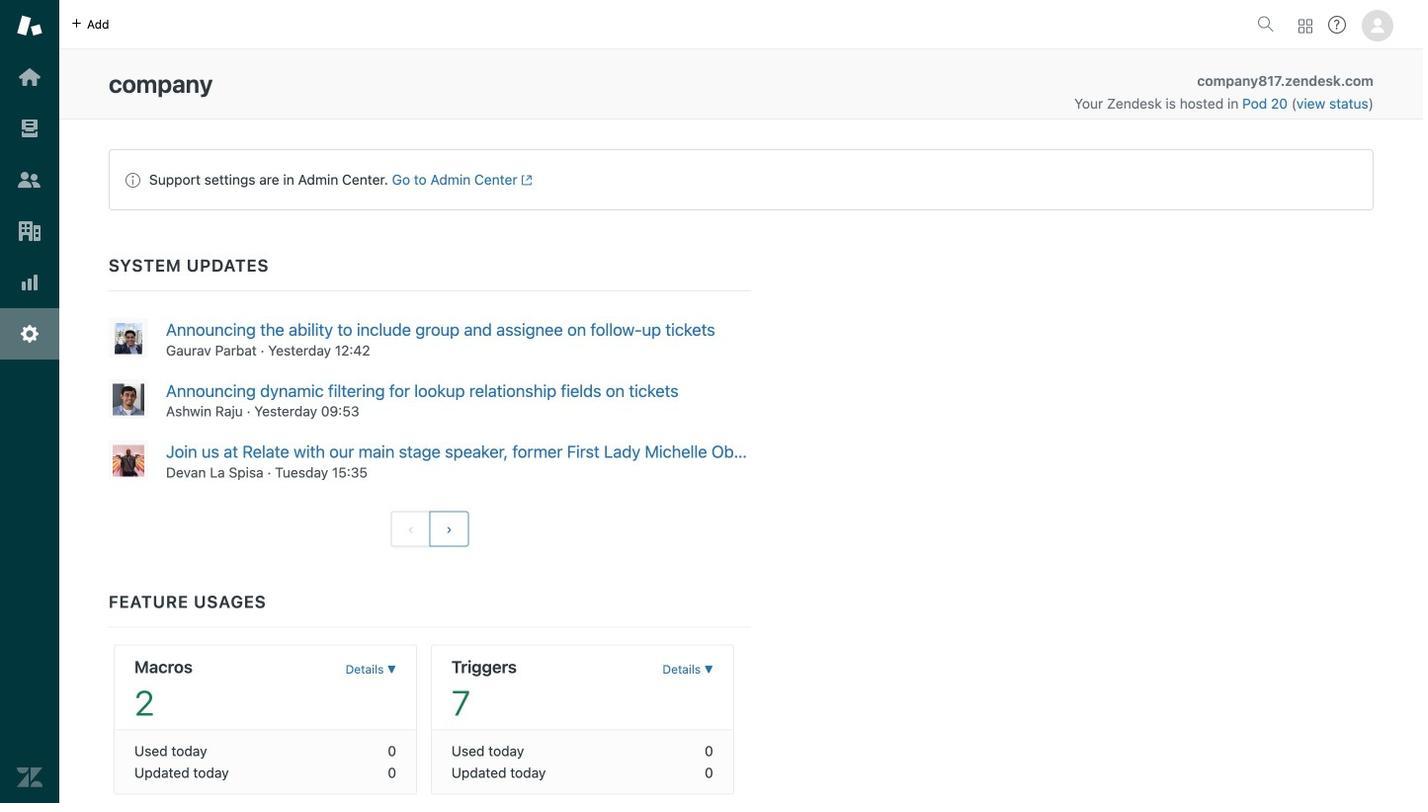 Task type: locate. For each thing, give the bounding box(es) containing it.
zendesk image
[[17, 765, 43, 791]]

admin image
[[17, 321, 43, 347]]

customers image
[[17, 167, 43, 193]]

status
[[109, 149, 1374, 211]]

get help image
[[1329, 16, 1346, 34]]

views image
[[17, 116, 43, 141]]

get started image
[[17, 64, 43, 90]]



Task type: describe. For each thing, give the bounding box(es) containing it.
(opens in a new tab) image
[[518, 174, 533, 186]]

zendesk support image
[[17, 13, 43, 39]]

organizations image
[[17, 218, 43, 244]]

main element
[[0, 0, 59, 804]]

zendesk products image
[[1299, 19, 1313, 33]]

reporting image
[[17, 270, 43, 296]]



Task type: vqa. For each thing, say whether or not it's contained in the screenshot.
heading
no



